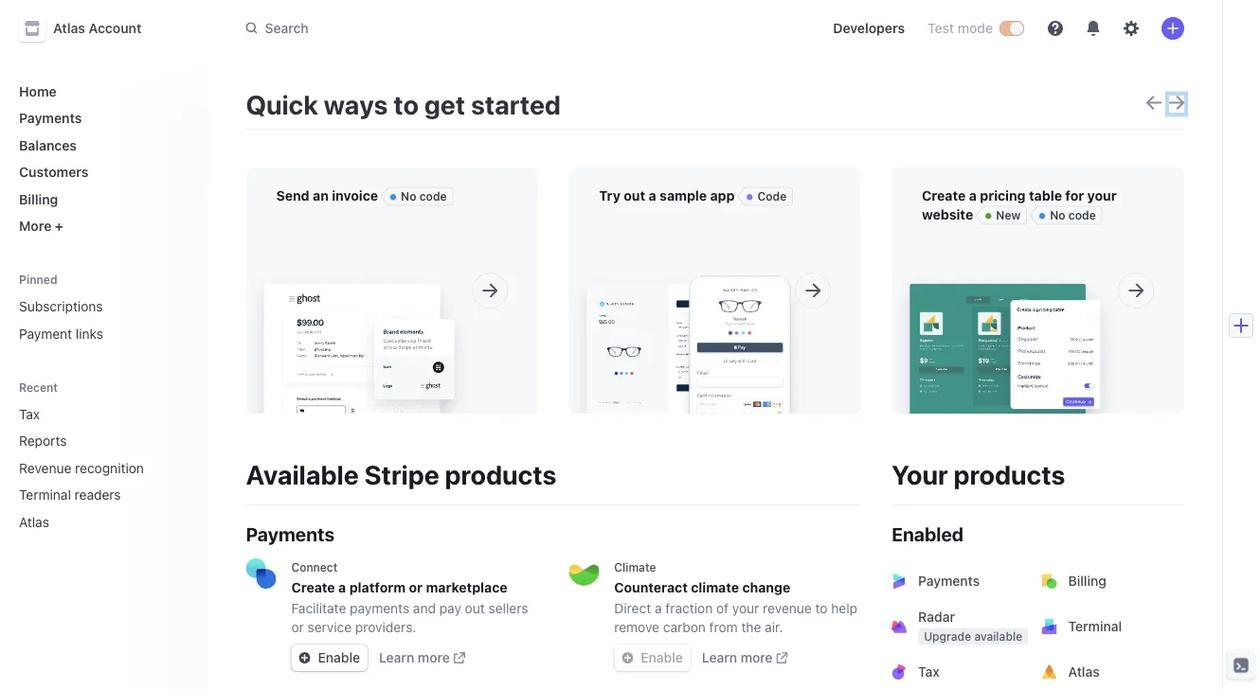Task type: locate. For each thing, give the bounding box(es) containing it.
1 horizontal spatial tax
[[918, 665, 940, 680]]

1 learn from the left
[[379, 651, 414, 666]]

out
[[624, 188, 646, 204], [465, 601, 485, 617]]

pay
[[439, 601, 461, 617]]

1 horizontal spatial no code
[[1050, 209, 1096, 222]]

quick ways to get started
[[246, 89, 561, 120]]

a
[[649, 188, 656, 204], [969, 188, 977, 204], [338, 580, 346, 596], [655, 601, 662, 617]]

learn more down providers.
[[379, 651, 450, 666]]

learn down providers.
[[379, 651, 414, 666]]

available
[[246, 459, 359, 490]]

1 horizontal spatial payments
[[246, 523, 335, 545]]

a left sample
[[649, 188, 656, 204]]

0 horizontal spatial learn more link
[[379, 649, 465, 668]]

0 horizontal spatial payments
[[19, 110, 82, 126]]

learn more for from
[[702, 651, 773, 666]]

svg image for enable button
[[622, 653, 633, 664]]

1 horizontal spatial more
[[741, 651, 773, 666]]

subscriptions
[[19, 299, 103, 315]]

1 vertical spatial billing
[[1069, 574, 1107, 589]]

enable down service
[[318, 651, 360, 666]]

1 vertical spatial billing link
[[1031, 559, 1185, 605]]

revenue
[[19, 461, 71, 476]]

balances
[[19, 137, 77, 153]]

2 horizontal spatial payments
[[918, 574, 980, 589]]

1 vertical spatial payments
[[246, 523, 335, 545]]

your inside create a pricing table for your website
[[1088, 188, 1117, 204]]

1 horizontal spatial learn more link
[[702, 649, 788, 668]]

a down "counteract"
[[655, 601, 662, 617]]

create inside create a pricing table for your website
[[922, 188, 966, 204]]

payments link
[[11, 103, 193, 134], [881, 559, 1034, 605]]

1 learn more from the left
[[379, 651, 450, 666]]

tax link
[[11, 399, 166, 430], [881, 650, 1034, 690]]

payments up connect
[[246, 523, 335, 545]]

1 svg image from the left
[[299, 653, 310, 664]]

out right try
[[624, 188, 646, 204]]

learn more link
[[379, 649, 465, 668], [702, 649, 788, 668]]

billing inside core navigation links element
[[19, 191, 58, 207]]

marketplace
[[426, 580, 508, 596]]

1 horizontal spatial to
[[815, 601, 828, 617]]

sellers
[[489, 601, 528, 617]]

1 products from the left
[[445, 459, 557, 490]]

0 horizontal spatial terminal
[[19, 488, 71, 503]]

tax link down upgrade
[[881, 650, 1034, 690]]

or
[[409, 580, 423, 596], [291, 620, 304, 636]]

enable down carbon at bottom right
[[641, 651, 683, 666]]

service
[[308, 620, 352, 636]]

out inside connect create a platform or marketplace facilitate payments and pay out sellers or service providers.
[[465, 601, 485, 617]]

payments
[[19, 110, 82, 126], [246, 523, 335, 545], [918, 574, 980, 589]]

search
[[265, 20, 309, 36]]

0 horizontal spatial learn more
[[379, 651, 450, 666]]

0 vertical spatial atlas link
[[11, 507, 166, 538]]

1 vertical spatial terminal
[[1069, 619, 1122, 635]]

svg image inside enable link
[[299, 653, 310, 664]]

send an invoice
[[276, 188, 378, 204]]

no code right the 'invoice'
[[401, 190, 447, 203]]

2 learn more from the left
[[702, 651, 773, 666]]

1 horizontal spatial enable
[[641, 651, 683, 666]]

payments
[[350, 601, 410, 617]]

1 horizontal spatial create
[[922, 188, 966, 204]]

facilitate
[[291, 601, 346, 617]]

1 horizontal spatial svg image
[[622, 653, 633, 664]]

1 vertical spatial payments link
[[881, 559, 1034, 605]]

no for send an invoice
[[401, 190, 416, 203]]

tax inside recent "element"
[[19, 407, 40, 422]]

sample
[[660, 188, 707, 204]]

your
[[1088, 188, 1117, 204], [732, 601, 759, 617]]

providers.
[[355, 620, 416, 636]]

1 horizontal spatial products
[[954, 459, 1066, 490]]

Search text field
[[235, 11, 769, 46]]

2 svg image from the left
[[622, 653, 633, 664]]

0 horizontal spatial or
[[291, 620, 304, 636]]

0 vertical spatial terminal
[[19, 488, 71, 503]]

no code
[[401, 190, 447, 203], [1050, 209, 1096, 222]]

1 horizontal spatial code
[[1069, 209, 1096, 222]]

0 horizontal spatial out
[[465, 601, 485, 617]]

atlas down 'terminal readers' at the bottom of page
[[19, 515, 49, 530]]

atlas left account in the top left of the page
[[53, 20, 85, 36]]

connect create a platform or marketplace facilitate payments and pay out sellers or service providers.
[[291, 561, 528, 636]]

reports link
[[11, 426, 166, 457]]

1 vertical spatial no
[[1050, 209, 1066, 222]]

learn more link for providers.
[[379, 649, 465, 668]]

1 horizontal spatial learn more
[[702, 651, 773, 666]]

1 vertical spatial code
[[1069, 209, 1096, 222]]

1 horizontal spatial tax link
[[881, 650, 1034, 690]]

billing link
[[11, 184, 193, 215], [1031, 559, 1185, 605]]

subscriptions link
[[11, 291, 193, 322]]

pinned element
[[11, 291, 193, 349]]

learn more link down the
[[702, 649, 788, 668]]

code right the 'invoice'
[[420, 190, 447, 203]]

1 vertical spatial tax
[[918, 665, 940, 680]]

out down marketplace in the bottom left of the page
[[465, 601, 485, 617]]

1 more from the left
[[418, 651, 450, 666]]

terminal inside recent "element"
[[19, 488, 71, 503]]

tax down upgrade
[[918, 665, 940, 680]]

recent element
[[0, 399, 208, 538]]

create down connect
[[291, 580, 335, 596]]

0 vertical spatial code
[[420, 190, 447, 203]]

climate counteract climate change direct a fraction of your revenue to help remove carbon from the air.
[[614, 561, 858, 636]]

2 learn from the left
[[702, 651, 737, 666]]

atlas down terminal link at the bottom right of the page
[[1069, 665, 1100, 680]]

a left the pricing
[[969, 188, 977, 204]]

1 horizontal spatial payments link
[[881, 559, 1034, 605]]

payments link up radar
[[881, 559, 1034, 605]]

Search search field
[[235, 11, 769, 46]]

to
[[394, 89, 419, 120], [815, 601, 828, 617]]

1 vertical spatial to
[[815, 601, 828, 617]]

payment
[[19, 326, 72, 342]]

stripe
[[364, 459, 439, 490]]

1 vertical spatial create
[[291, 580, 335, 596]]

fraction
[[666, 601, 713, 617]]

enabled
[[892, 523, 964, 545]]

2 vertical spatial payments
[[918, 574, 980, 589]]

0 vertical spatial billing link
[[11, 184, 193, 215]]

svg image down service
[[299, 653, 310, 664]]

more +
[[19, 218, 63, 234]]

0 vertical spatial out
[[624, 188, 646, 204]]

enable inside enable button
[[641, 651, 683, 666]]

0 horizontal spatial more
[[418, 651, 450, 666]]

0 vertical spatial tax
[[19, 407, 40, 422]]

developers link
[[826, 13, 913, 44]]

atlas inside "button"
[[53, 20, 85, 36]]

learn down from
[[702, 651, 737, 666]]

your right for
[[1088, 188, 1117, 204]]

0 vertical spatial create
[[922, 188, 966, 204]]

shift section content left image
[[1147, 95, 1162, 110]]

1 vertical spatial your
[[732, 601, 759, 617]]

your up the
[[732, 601, 759, 617]]

learn more link down providers.
[[379, 649, 465, 668]]

0 vertical spatial payments
[[19, 110, 82, 126]]

recent
[[19, 381, 58, 394]]

2 enable from the left
[[641, 651, 683, 666]]

1 vertical spatial no code
[[1050, 209, 1096, 222]]

0 horizontal spatial products
[[445, 459, 557, 490]]

0 vertical spatial payments link
[[11, 103, 193, 134]]

2 more from the left
[[741, 651, 773, 666]]

0 vertical spatial atlas
[[53, 20, 85, 36]]

0 vertical spatial tax link
[[11, 399, 166, 430]]

svg image for enable link
[[299, 653, 310, 664]]

0 horizontal spatial code
[[420, 190, 447, 203]]

0 horizontal spatial no
[[401, 190, 416, 203]]

payments up radar
[[918, 574, 980, 589]]

1 horizontal spatial no
[[1050, 209, 1066, 222]]

create inside connect create a platform or marketplace facilitate payments and pay out sellers or service providers.
[[291, 580, 335, 596]]

2 products from the left
[[954, 459, 1066, 490]]

2 horizontal spatial atlas
[[1069, 665, 1100, 680]]

enable inside enable link
[[318, 651, 360, 666]]

billing up more +
[[19, 191, 58, 207]]

billing up terminal link at the bottom right of the page
[[1069, 574, 1107, 589]]

code down for
[[1069, 209, 1096, 222]]

0 vertical spatial no code
[[401, 190, 447, 203]]

0 horizontal spatial billing link
[[11, 184, 193, 215]]

help image
[[1048, 21, 1063, 36]]

0 horizontal spatial no code
[[401, 190, 447, 203]]

0 vertical spatial no
[[401, 190, 416, 203]]

or down facilitate
[[291, 620, 304, 636]]

terminal for terminal
[[1069, 619, 1122, 635]]

0 horizontal spatial your
[[732, 601, 759, 617]]

payments up 'balances'
[[19, 110, 82, 126]]

0 horizontal spatial billing
[[19, 191, 58, 207]]

billing
[[19, 191, 58, 207], [1069, 574, 1107, 589]]

1 vertical spatial atlas link
[[1031, 650, 1185, 690]]

enable
[[318, 651, 360, 666], [641, 651, 683, 666]]

more for from
[[741, 651, 773, 666]]

balances link
[[11, 130, 193, 161]]

products
[[445, 459, 557, 490], [954, 459, 1066, 490]]

svg image inside enable button
[[622, 653, 633, 664]]

0 vertical spatial or
[[409, 580, 423, 596]]

more down and
[[418, 651, 450, 666]]

learn
[[379, 651, 414, 666], [702, 651, 737, 666]]

1 learn more link from the left
[[379, 649, 465, 668]]

learn more link for from
[[702, 649, 788, 668]]

more down the
[[741, 651, 773, 666]]

atlas link inside recent "element"
[[11, 507, 166, 538]]

a up facilitate
[[338, 580, 346, 596]]

0 horizontal spatial to
[[394, 89, 419, 120]]

1 vertical spatial out
[[465, 601, 485, 617]]

learn more down from
[[702, 651, 773, 666]]

to left help on the right
[[815, 601, 828, 617]]

to inside climate counteract climate change direct a fraction of your revenue to help remove carbon from the air.
[[815, 601, 828, 617]]

0 horizontal spatial atlas link
[[11, 507, 166, 538]]

0 horizontal spatial tax
[[19, 407, 40, 422]]

payments link up customers link
[[11, 103, 193, 134]]

0 horizontal spatial atlas
[[19, 515, 49, 530]]

links
[[76, 326, 103, 342]]

create up "website"
[[922, 188, 966, 204]]

tax link up reports
[[11, 399, 166, 430]]

no code for send an invoice
[[401, 190, 447, 203]]

0 vertical spatial billing
[[19, 191, 58, 207]]

1 horizontal spatial atlas
[[53, 20, 85, 36]]

0 vertical spatial your
[[1088, 188, 1117, 204]]

1 horizontal spatial your
[[1088, 188, 1117, 204]]

no right the 'invoice'
[[401, 190, 416, 203]]

home link
[[11, 76, 193, 107]]

svg image
[[299, 653, 310, 664], [622, 653, 633, 664]]

no code for new
[[1050, 209, 1096, 222]]

1 enable from the left
[[318, 651, 360, 666]]

2 vertical spatial atlas
[[1069, 665, 1100, 680]]

2 learn more link from the left
[[702, 649, 788, 668]]

radar upgrade available
[[918, 610, 1023, 644]]

1 vertical spatial atlas
[[19, 515, 49, 530]]

create
[[922, 188, 966, 204], [291, 580, 335, 596]]

svg image down remove
[[622, 653, 633, 664]]

0 vertical spatial to
[[394, 89, 419, 120]]

no code down for
[[1050, 209, 1096, 222]]

payments inside core navigation links element
[[19, 110, 82, 126]]

or up and
[[409, 580, 423, 596]]

reports
[[19, 434, 67, 449]]

more
[[19, 218, 51, 234]]

terminal
[[19, 488, 71, 503], [1069, 619, 1122, 635]]

pricing
[[980, 188, 1026, 204]]

0 horizontal spatial svg image
[[299, 653, 310, 664]]

0 horizontal spatial learn
[[379, 651, 414, 666]]

0 horizontal spatial enable
[[318, 651, 360, 666]]

code for new
[[1069, 209, 1096, 222]]

pinned
[[19, 273, 57, 286]]

atlas
[[53, 20, 85, 36], [19, 515, 49, 530], [1069, 665, 1100, 680]]

payment links
[[19, 326, 103, 342]]

test mode
[[928, 20, 993, 36]]

tax down recent
[[19, 407, 40, 422]]

1 horizontal spatial terminal
[[1069, 619, 1122, 635]]

to left get
[[394, 89, 419, 120]]

no down table
[[1050, 209, 1066, 222]]

atlas account button
[[19, 15, 161, 42]]

create a pricing table for your website
[[922, 188, 1117, 223]]

1 horizontal spatial learn
[[702, 651, 737, 666]]

toolbar
[[1147, 95, 1185, 113]]

tax
[[19, 407, 40, 422], [918, 665, 940, 680]]

0 horizontal spatial create
[[291, 580, 335, 596]]

revenue
[[763, 601, 812, 617]]



Task type: vqa. For each thing, say whether or not it's contained in the screenshot.
Remove
yes



Task type: describe. For each thing, give the bounding box(es) containing it.
for
[[1066, 188, 1084, 204]]

payment links link
[[11, 318, 193, 349]]

ways
[[324, 89, 388, 120]]

more for providers.
[[418, 651, 450, 666]]

terminal readers
[[19, 488, 121, 503]]

atlas account
[[53, 20, 142, 36]]

try out a sample app
[[599, 188, 735, 204]]

revenue recognition link
[[11, 453, 166, 484]]

an
[[313, 188, 329, 204]]

0 horizontal spatial payments link
[[11, 103, 193, 134]]

1 vertical spatial or
[[291, 620, 304, 636]]

climate
[[614, 561, 656, 574]]

1 horizontal spatial atlas link
[[1031, 650, 1185, 690]]

test
[[928, 20, 954, 36]]

0 horizontal spatial tax link
[[11, 399, 166, 430]]

enable button
[[614, 645, 691, 672]]

customers link
[[11, 157, 193, 188]]

a inside create a pricing table for your website
[[969, 188, 977, 204]]

learn for from
[[702, 651, 737, 666]]

core navigation links element
[[11, 76, 193, 242]]

terminal readers link
[[11, 480, 166, 511]]

readers
[[75, 488, 121, 503]]

carbon
[[663, 620, 706, 636]]

recent navigation links element
[[0, 380, 208, 538]]

your
[[892, 459, 948, 490]]

your products
[[892, 459, 1066, 490]]

code
[[758, 190, 787, 203]]

send
[[276, 188, 310, 204]]

website
[[922, 207, 974, 223]]

and
[[413, 601, 436, 617]]

1 horizontal spatial out
[[624, 188, 646, 204]]

of
[[716, 601, 729, 617]]

get
[[424, 89, 465, 120]]

a inside connect create a platform or marketplace facilitate payments and pay out sellers or service providers.
[[338, 580, 346, 596]]

from
[[709, 620, 738, 636]]

developers
[[833, 20, 905, 36]]

atlas inside recent "element"
[[19, 515, 49, 530]]

quick
[[246, 89, 318, 120]]

no for new
[[1050, 209, 1066, 222]]

settings image
[[1124, 21, 1139, 36]]

change
[[743, 580, 791, 596]]

try
[[599, 188, 621, 204]]

1 horizontal spatial billing link
[[1031, 559, 1185, 605]]

terminal link
[[1031, 605, 1185, 650]]

recognition
[[75, 461, 144, 476]]

the
[[742, 620, 761, 636]]

table
[[1029, 188, 1062, 204]]

connect
[[291, 561, 338, 574]]

enable link
[[291, 645, 368, 672]]

platform
[[349, 580, 406, 596]]

help
[[831, 601, 858, 617]]

climate
[[691, 580, 739, 596]]

remove
[[614, 620, 660, 636]]

learn more for providers.
[[379, 651, 450, 666]]

invoice
[[332, 188, 378, 204]]

+
[[55, 218, 63, 234]]

mode
[[958, 20, 993, 36]]

enable for enable button
[[641, 651, 683, 666]]

radar
[[918, 610, 955, 625]]

enable for enable link
[[318, 651, 360, 666]]

learn for providers.
[[379, 651, 414, 666]]

code for send an invoice
[[420, 190, 447, 203]]

home
[[19, 83, 57, 99]]

pinned navigation links element
[[11, 272, 193, 349]]

new
[[996, 209, 1021, 222]]

air.
[[765, 620, 783, 636]]

available
[[975, 631, 1023, 644]]

upgrade
[[924, 631, 971, 644]]

counteract
[[614, 580, 688, 596]]

1 vertical spatial tax link
[[881, 650, 1034, 690]]

terminal for terminal readers
[[19, 488, 71, 503]]

customers
[[19, 164, 89, 180]]

direct
[[614, 601, 651, 617]]

account
[[89, 20, 142, 36]]

a inside climate counteract climate change direct a fraction of your revenue to help remove carbon from the air.
[[655, 601, 662, 617]]

app
[[710, 188, 735, 204]]

your inside climate counteract climate change direct a fraction of your revenue to help remove carbon from the air.
[[732, 601, 759, 617]]

1 horizontal spatial or
[[409, 580, 423, 596]]

started
[[471, 89, 561, 120]]

available stripe products
[[246, 459, 557, 490]]

1 horizontal spatial billing
[[1069, 574, 1107, 589]]

revenue recognition
[[19, 461, 144, 476]]

shift section content right image
[[1169, 95, 1185, 110]]



